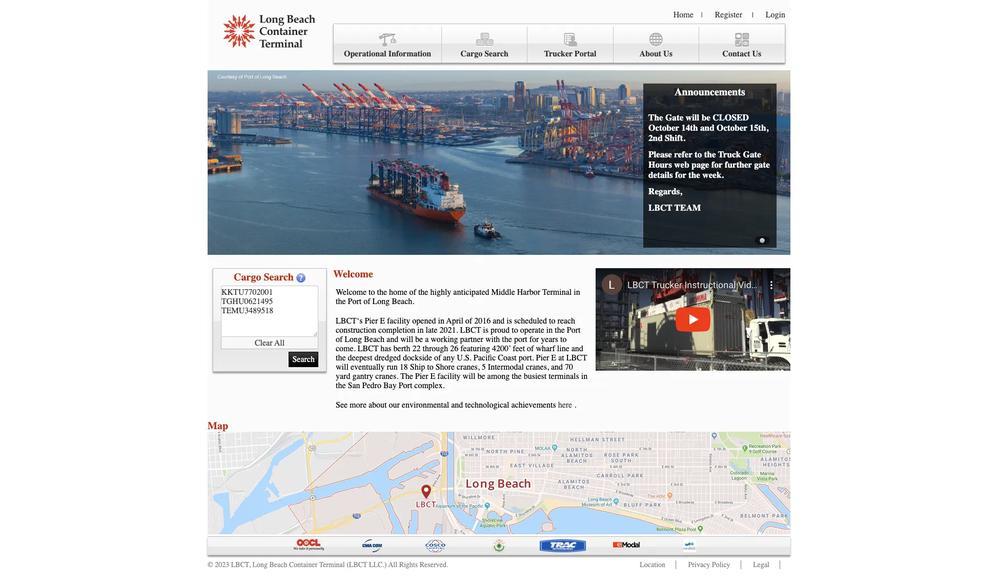 Task type: locate. For each thing, give the bounding box(es) containing it.
2 us from the left
[[753, 49, 762, 58]]

2 horizontal spatial be
[[702, 112, 711, 123]]

pier right lbct's at bottom left
[[365, 317, 378, 326]]

the left highly
[[419, 288, 429, 297]]

and
[[493, 317, 505, 326], [387, 335, 399, 344], [572, 344, 584, 353], [551, 363, 563, 372], [452, 401, 463, 410]]

has
[[381, 344, 392, 353]]

the left "truck" at top
[[705, 149, 716, 160]]

be
[[702, 112, 711, 123], [416, 335, 423, 344], [478, 372, 486, 381]]

2 vertical spatial pier
[[415, 372, 429, 381]]

2 horizontal spatial pier
[[536, 353, 550, 363]]

Enter container numbers and/ or booking numbers. text field
[[221, 286, 319, 337]]

home
[[674, 10, 694, 19]]

the gate will be closed october 14th and october 15th, 2nd shift.
[[649, 112, 769, 143]]

0 horizontal spatial us
[[664, 49, 673, 58]]

the left "san"
[[336, 381, 346, 390]]

us for about us
[[664, 49, 673, 58]]

2 horizontal spatial long
[[373, 297, 390, 306]]

0 vertical spatial be
[[702, 112, 711, 123]]

pier down dockside
[[415, 372, 429, 381]]

the
[[705, 149, 716, 160], [689, 170, 701, 180], [377, 288, 387, 297], [419, 288, 429, 297], [336, 297, 346, 306], [555, 326, 565, 335], [502, 335, 512, 344], [336, 353, 346, 363], [512, 372, 522, 381], [336, 381, 346, 390]]

e left at
[[552, 353, 557, 363]]

and up dredged
[[387, 335, 399, 344]]

0 horizontal spatial cranes,
[[457, 363, 480, 372]]

us inside "link"
[[664, 49, 673, 58]]

None submit
[[289, 352, 319, 367]]

0 vertical spatial beach
[[364, 335, 385, 344]]

| right home
[[702, 11, 703, 19]]

port up "line"
[[567, 326, 581, 335]]

0 vertical spatial the
[[649, 112, 664, 123]]

register link
[[715, 10, 743, 19]]

to right proud
[[512, 326, 518, 335]]

for right page
[[712, 160, 723, 170]]

gate right "truck" at top
[[744, 149, 762, 160]]

october up "truck" at top
[[717, 123, 748, 133]]

the up "line"
[[555, 326, 565, 335]]

to left reach
[[549, 317, 556, 326]]

port
[[348, 297, 362, 306], [567, 326, 581, 335], [399, 381, 413, 390]]

for right port
[[530, 335, 539, 344]]

2 horizontal spatial port
[[567, 326, 581, 335]]

to right refer
[[695, 149, 702, 160]]

1 horizontal spatial search
[[485, 49, 509, 58]]

of up construction
[[364, 297, 371, 306]]

achievements
[[512, 401, 556, 410]]

us right about
[[664, 49, 673, 58]]

cargo search link
[[442, 27, 528, 63]]

welcome to the home of the highly anticipated middle harbor terminal in the port of long beach.
[[336, 288, 581, 306]]

e up has on the bottom left of page
[[380, 317, 385, 326]]

october
[[649, 123, 680, 133], [717, 123, 748, 133]]

0 horizontal spatial port
[[348, 297, 362, 306]]

lbct left has on the bottom left of page
[[358, 344, 379, 353]]

beach inside 'lbct's pier e facility opened in april of 2016 and is scheduled to reach construction completion in late 2021.  lbct is proud to operate in the port of long beach and will be a working partner with the port for years to come.  lbct has berth 22 through 26 featuring 4200' feet of wharf line and the deepest dredged dockside of any u.s. pacific coast port. pier e at lbct will eventually run 18 ship to shore cranes, 5 intermodal cranes, and 70 yard gantry cranes. the pier e facility will be among the busiest terminals in the san pedro bay port complex.'
[[364, 335, 385, 344]]

0 vertical spatial cargo search
[[461, 49, 509, 58]]

1 horizontal spatial gate
[[744, 149, 762, 160]]

facility down beach.
[[387, 317, 411, 326]]

us inside "link"
[[753, 49, 762, 58]]

2021.
[[440, 326, 458, 335]]

u.s.
[[457, 353, 472, 363]]

1 horizontal spatial cargo search
[[461, 49, 509, 58]]

terminal left (lbct
[[319, 561, 345, 569]]

gate inside the gate will be closed october 14th and october 15th, 2nd shift.
[[666, 112, 684, 123]]

home
[[389, 288, 408, 297]]

facility
[[387, 317, 411, 326], [438, 372, 461, 381]]

lbct
[[649, 203, 673, 213], [460, 326, 481, 335], [358, 344, 379, 353], [567, 353, 588, 363]]

welcome inside welcome to the home of the highly anticipated middle harbor terminal in the port of long beach.
[[336, 288, 367, 297]]

dockside
[[403, 353, 432, 363]]

0 horizontal spatial e
[[380, 317, 385, 326]]

in inside welcome to the home of the highly anticipated middle harbor terminal in the port of long beach.
[[574, 288, 581, 297]]

0 horizontal spatial all
[[274, 338, 285, 348]]

2 vertical spatial be
[[478, 372, 486, 381]]

all right clear
[[274, 338, 285, 348]]

0 horizontal spatial the
[[401, 372, 413, 381]]

port right "bay"
[[399, 381, 413, 390]]

welcome for welcome to the home of the highly anticipated middle harbor terminal in the port of long beach.
[[336, 288, 367, 297]]

0 horizontal spatial gate
[[666, 112, 684, 123]]

© 2023 lbct, long beach container terminal (lbct llc.) all rights reserved.
[[208, 561, 448, 569]]

operational information
[[344, 49, 432, 58]]

in up reach
[[574, 288, 581, 297]]

at
[[559, 353, 565, 363]]

port up lbct's at bottom left
[[348, 297, 362, 306]]

to right ship
[[427, 363, 434, 372]]

beach left the "container"
[[270, 561, 287, 569]]

for right details
[[676, 170, 687, 180]]

the up 2nd
[[649, 112, 664, 123]]

0 vertical spatial terminal
[[543, 288, 572, 297]]

1 horizontal spatial cranes,
[[526, 363, 549, 372]]

contact
[[723, 49, 751, 58]]

1 horizontal spatial terminal
[[543, 288, 572, 297]]

1 horizontal spatial |
[[753, 11, 754, 19]]

pier right port.
[[536, 353, 550, 363]]

to inside welcome to the home of the highly anticipated middle harbor terminal in the port of long beach.
[[369, 288, 375, 297]]

any
[[443, 353, 455, 363]]

.
[[575, 401, 577, 410]]

will down announcements
[[686, 112, 700, 123]]

0 vertical spatial welcome
[[333, 268, 373, 280]]

reach
[[558, 317, 576, 326]]

0 vertical spatial gate
[[666, 112, 684, 123]]

will
[[686, 112, 700, 123], [401, 335, 414, 344], [336, 363, 349, 372], [463, 372, 476, 381]]

(lbct
[[347, 561, 368, 569]]

0 horizontal spatial cargo search
[[234, 271, 294, 283]]

beach
[[364, 335, 385, 344], [270, 561, 287, 569]]

gate up shift.
[[666, 112, 684, 123]]

0 horizontal spatial october
[[649, 123, 680, 133]]

beach.
[[392, 297, 415, 306]]

terminal
[[543, 288, 572, 297], [319, 561, 345, 569]]

facility down any in the left bottom of the page
[[438, 372, 461, 381]]

0 horizontal spatial terminal
[[319, 561, 345, 569]]

0 vertical spatial port
[[348, 297, 362, 306]]

18
[[400, 363, 408, 372]]

1 vertical spatial gate
[[744, 149, 762, 160]]

cranes,
[[457, 363, 480, 372], [526, 363, 549, 372]]

1 horizontal spatial us
[[753, 49, 762, 58]]

gate
[[755, 160, 770, 170]]

dredged
[[375, 353, 401, 363]]

2 vertical spatial e
[[431, 372, 436, 381]]

beach up dredged
[[364, 335, 385, 344]]

is left scheduled
[[507, 317, 512, 326]]

1 vertical spatial cargo search
[[234, 271, 294, 283]]

the right the run
[[401, 372, 413, 381]]

0 horizontal spatial be
[[416, 335, 423, 344]]

lbct,
[[231, 561, 251, 569]]

1 horizontal spatial the
[[649, 112, 664, 123]]

san
[[348, 381, 360, 390]]

cranes, down wharf
[[526, 363, 549, 372]]

| left login link
[[753, 11, 754, 19]]

information
[[389, 49, 432, 58]]

the left home
[[377, 288, 387, 297]]

welcome
[[333, 268, 373, 280], [336, 288, 367, 297]]

lbct down regards,​
[[649, 203, 673, 213]]

will left the a
[[401, 335, 414, 344]]

2 vertical spatial long
[[253, 561, 268, 569]]

contact us
[[723, 49, 762, 58]]

2 horizontal spatial e
[[552, 353, 557, 363]]

the inside 'lbct's pier e facility opened in april of 2016 and is scheduled to reach construction completion in late 2021.  lbct is proud to operate in the port of long beach and will be a working partner with the port for years to come.  lbct has berth 22 through 26 featuring 4200' feet of wharf line and the deepest dredged dockside of any u.s. pacific coast port. pier e at lbct will eventually run 18 ship to shore cranes, 5 intermodal cranes, and 70 yard gantry cranes. the pier e facility will be among the busiest terminals in the san pedro bay port complex.'
[[401, 372, 413, 381]]

lbct's pier e facility opened in april of 2016 and is scheduled to reach construction completion in late 2021.  lbct is proud to operate in the port of long beach and will be a working partner with the port for years to come.  lbct has berth 22 through 26 featuring 4200' feet of wharf line and the deepest dredged dockside of any u.s. pacific coast port. pier e at lbct will eventually run 18 ship to shore cranes, 5 intermodal cranes, and 70 yard gantry cranes. the pier e facility will be among the busiest terminals in the san pedro bay port complex.
[[336, 317, 588, 390]]

pedro
[[362, 381, 382, 390]]

cranes, left 5
[[457, 363, 480, 372]]

be left closed
[[702, 112, 711, 123]]

the left week.
[[689, 170, 701, 180]]

1 vertical spatial welcome
[[336, 288, 367, 297]]

70
[[565, 363, 574, 372]]

1 vertical spatial pier
[[536, 353, 550, 363]]

14th and
[[682, 123, 715, 133]]

location
[[640, 561, 666, 569]]

trucker portal link
[[528, 27, 614, 63]]

middle
[[492, 288, 515, 297]]

us right contact
[[753, 49, 762, 58]]

0 horizontal spatial for
[[530, 335, 539, 344]]

1 | from the left
[[702, 11, 703, 19]]

wharf
[[536, 344, 555, 353]]

to inside please refer to the truck gate hours web page for further gate details for the week.
[[695, 149, 702, 160]]

1 horizontal spatial e
[[431, 372, 436, 381]]

the left port
[[502, 335, 512, 344]]

|
[[702, 11, 703, 19], [753, 11, 754, 19]]

long right lbct,
[[253, 561, 268, 569]]

e left shore
[[431, 372, 436, 381]]

1 vertical spatial all
[[389, 561, 398, 569]]

search inside menu bar
[[485, 49, 509, 58]]

gate
[[666, 112, 684, 123], [744, 149, 762, 160]]

1 vertical spatial terminal
[[319, 561, 345, 569]]

0 vertical spatial facility
[[387, 317, 411, 326]]

1 vertical spatial cargo
[[234, 271, 261, 283]]

1 vertical spatial beach
[[270, 561, 287, 569]]

1 vertical spatial the
[[401, 372, 413, 381]]

come.
[[336, 344, 356, 353]]

and right 2016
[[493, 317, 505, 326]]

of right feet
[[527, 344, 534, 353]]

0 vertical spatial pier
[[365, 317, 378, 326]]

all inside button
[[274, 338, 285, 348]]

the inside the gate will be closed october 14th and october 15th, 2nd shift.
[[649, 112, 664, 123]]

5
[[482, 363, 486, 372]]

1 vertical spatial e
[[552, 353, 557, 363]]

in left late on the left of the page
[[418, 326, 424, 335]]

1 us from the left
[[664, 49, 673, 58]]

of
[[410, 288, 416, 297], [364, 297, 371, 306], [466, 317, 473, 326], [336, 335, 343, 344], [527, 344, 534, 353], [434, 353, 441, 363]]

completion
[[379, 326, 416, 335]]

1 horizontal spatial long
[[345, 335, 362, 344]]

©
[[208, 561, 213, 569]]

1 horizontal spatial october
[[717, 123, 748, 133]]

all right llc.)
[[389, 561, 398, 569]]

0 horizontal spatial beach
[[270, 561, 287, 569]]

details
[[649, 170, 673, 180]]

cargo search
[[461, 49, 509, 58], [234, 271, 294, 283]]

1 horizontal spatial facility
[[438, 372, 461, 381]]

menu bar
[[333, 24, 786, 63]]

cargo
[[461, 49, 483, 58], [234, 271, 261, 283]]

0 vertical spatial all
[[274, 338, 285, 348]]

line
[[557, 344, 570, 353]]

long down lbct's at bottom left
[[345, 335, 362, 344]]

be left among
[[478, 372, 486, 381]]

1 horizontal spatial cargo
[[461, 49, 483, 58]]

long
[[373, 297, 390, 306], [345, 335, 362, 344], [253, 561, 268, 569]]

1 vertical spatial long
[[345, 335, 362, 344]]

0 horizontal spatial |
[[702, 11, 703, 19]]

terminal right harbor
[[543, 288, 572, 297]]

be left the a
[[416, 335, 423, 344]]

operational information link
[[334, 27, 442, 63]]

our
[[389, 401, 400, 410]]

terminals
[[549, 372, 580, 381]]

1 vertical spatial facility
[[438, 372, 461, 381]]

0 horizontal spatial facility
[[387, 317, 411, 326]]

1 vertical spatial search
[[264, 271, 294, 283]]

and left 70
[[551, 363, 563, 372]]

a
[[425, 335, 429, 344]]

rights
[[399, 561, 418, 569]]

gantry
[[353, 372, 374, 381]]

long left beach.
[[373, 297, 390, 306]]

map
[[208, 420, 228, 432]]

0 vertical spatial long
[[373, 297, 390, 306]]

0 vertical spatial search
[[485, 49, 509, 58]]

login link
[[766, 10, 786, 19]]

is left proud
[[483, 326, 489, 335]]

2 vertical spatial port
[[399, 381, 413, 390]]

1 vertical spatial be
[[416, 335, 423, 344]]

anticipated
[[454, 288, 490, 297]]

0 vertical spatial cargo
[[461, 49, 483, 58]]

menu bar containing operational information
[[333, 24, 786, 63]]

0 horizontal spatial cargo
[[234, 271, 261, 283]]

0 vertical spatial e
[[380, 317, 385, 326]]

week.
[[703, 170, 724, 180]]

to left home
[[369, 288, 375, 297]]

1 horizontal spatial port
[[399, 381, 413, 390]]

october up please
[[649, 123, 680, 133]]

1 horizontal spatial beach
[[364, 335, 385, 344]]



Task type: vqa. For each thing, say whether or not it's contained in the screenshot.
Time
no



Task type: describe. For each thing, give the bounding box(es) containing it.
2 horizontal spatial for
[[712, 160, 723, 170]]

welcome for welcome
[[333, 268, 373, 280]]

hours
[[649, 160, 672, 170]]

1 horizontal spatial is
[[507, 317, 512, 326]]

portal
[[575, 49, 597, 58]]

location link
[[640, 561, 666, 569]]

2nd
[[649, 133, 663, 143]]

0 horizontal spatial search
[[264, 271, 294, 283]]

eventually
[[351, 363, 385, 372]]

privacy
[[689, 561, 711, 569]]

reserved.
[[420, 561, 448, 569]]

operational
[[344, 49, 387, 58]]

1 horizontal spatial pier
[[415, 372, 429, 381]]

lbct team
[[649, 203, 701, 213]]

will down come.
[[336, 363, 349, 372]]

in right operate
[[547, 326, 553, 335]]

be inside the gate will be closed october 14th and october 15th, 2nd shift.
[[702, 112, 711, 123]]

regards,​
[[649, 186, 682, 196]]

deepest
[[348, 353, 373, 363]]

page
[[692, 160, 710, 170]]

privacy policy link
[[689, 561, 731, 569]]

highly
[[431, 288, 452, 297]]

intermodal
[[488, 363, 524, 372]]

0 horizontal spatial is
[[483, 326, 489, 335]]

trucker portal
[[544, 49, 597, 58]]

of left 2016
[[466, 317, 473, 326]]

busiest
[[524, 372, 547, 381]]

operate
[[521, 326, 545, 335]]

4200'
[[492, 344, 511, 353]]

in right 70
[[582, 372, 588, 381]]

port
[[514, 335, 528, 344]]

feet
[[513, 344, 525, 353]]

us for contact us
[[753, 49, 762, 58]]

2 october from the left
[[717, 123, 748, 133]]

0 horizontal spatial pier
[[365, 317, 378, 326]]

shift.
[[665, 133, 686, 143]]

gate inside please refer to the truck gate hours web page for further gate details for the week.
[[744, 149, 762, 160]]

shore
[[436, 363, 455, 372]]

about us link
[[614, 27, 700, 63]]

coast
[[498, 353, 517, 363]]

see more about our environmental and technological achievements here .
[[336, 401, 577, 410]]

about
[[369, 401, 387, 410]]

among
[[488, 372, 510, 381]]

construction
[[336, 326, 377, 335]]

lbct up featuring
[[460, 326, 481, 335]]

environmental
[[402, 401, 450, 410]]

yard
[[336, 372, 351, 381]]

run
[[387, 363, 398, 372]]

truck
[[719, 149, 741, 160]]

more
[[350, 401, 367, 410]]

will inside the gate will be closed october 14th and october 15th, 2nd shift.
[[686, 112, 700, 123]]

long inside 'lbct's pier e facility opened in april of 2016 and is scheduled to reach construction completion in late 2021.  lbct is proud to operate in the port of long beach and will be a working partner with the port for years to come.  lbct has berth 22 through 26 featuring 4200' feet of wharf line and the deepest dredged dockside of any u.s. pacific coast port. pier e at lbct will eventually run 18 ship to shore cranes, 5 intermodal cranes, and 70 yard gantry cranes. the pier e facility will be among the busiest terminals in the san pedro bay port complex.'
[[345, 335, 362, 344]]

please
[[649, 149, 672, 160]]

port inside welcome to the home of the highly anticipated middle harbor terminal in the port of long beach.
[[348, 297, 362, 306]]

the up lbct's at bottom left
[[336, 297, 346, 306]]

legal
[[754, 561, 770, 569]]

1 horizontal spatial all
[[389, 561, 398, 569]]

2 | from the left
[[753, 11, 754, 19]]

see
[[336, 401, 348, 410]]

2023
[[215, 561, 229, 569]]

closed
[[713, 112, 749, 123]]

of right home
[[410, 288, 416, 297]]

1 vertical spatial port
[[567, 326, 581, 335]]

trucker
[[544, 49, 573, 58]]

the up yard
[[336, 353, 346, 363]]

and right "line"
[[572, 344, 584, 353]]

22
[[413, 344, 421, 353]]

through
[[423, 344, 448, 353]]

container
[[289, 561, 318, 569]]

here
[[558, 401, 573, 410]]

to right years
[[561, 335, 567, 344]]

bay
[[384, 381, 397, 390]]

and left technological
[[452, 401, 463, 410]]

of left any in the left bottom of the page
[[434, 353, 441, 363]]

for inside 'lbct's pier e facility opened in april of 2016 and is scheduled to reach construction completion in late 2021.  lbct is proud to operate in the port of long beach and will be a working partner with the port for years to come.  lbct has berth 22 through 26 featuring 4200' feet of wharf line and the deepest dredged dockside of any u.s. pacific coast port. pier e at lbct will eventually run 18 ship to shore cranes, 5 intermodal cranes, and 70 yard gantry cranes. the pier e facility will be among the busiest terminals in the san pedro bay port complex.'
[[530, 335, 539, 344]]

long inside welcome to the home of the highly anticipated middle harbor terminal in the port of long beach.
[[373, 297, 390, 306]]

working
[[431, 335, 458, 344]]

team
[[675, 203, 701, 213]]

please refer to the truck gate hours web page for further gate details for the week.
[[649, 149, 770, 180]]

cranes.
[[376, 372, 399, 381]]

late
[[426, 326, 438, 335]]

contact us link
[[700, 27, 785, 63]]

1 october from the left
[[649, 123, 680, 133]]

opened
[[413, 317, 436, 326]]

in right late on the left of the page
[[438, 317, 445, 326]]

announcements
[[675, 86, 746, 98]]

2 cranes, from the left
[[526, 363, 549, 372]]

1 cranes, from the left
[[457, 363, 480, 372]]

will left 5
[[463, 372, 476, 381]]

clear
[[255, 338, 273, 348]]

2016
[[475, 317, 491, 326]]

login
[[766, 10, 786, 19]]

port.
[[519, 353, 534, 363]]

1 horizontal spatial be
[[478, 372, 486, 381]]

lbct's
[[336, 317, 363, 326]]

terminal inside welcome to the home of the highly anticipated middle harbor terminal in the port of long beach.
[[543, 288, 572, 297]]

featuring
[[461, 344, 490, 353]]

1 horizontal spatial for
[[676, 170, 687, 180]]

partner
[[460, 335, 484, 344]]

here link
[[558, 401, 573, 410]]

0 horizontal spatial long
[[253, 561, 268, 569]]

the right among
[[512, 372, 522, 381]]

privacy policy
[[689, 561, 731, 569]]

web
[[675, 160, 690, 170]]

llc.)
[[369, 561, 387, 569]]

of down lbct's at bottom left
[[336, 335, 343, 344]]

about us
[[640, 49, 673, 58]]

15th,
[[750, 123, 769, 133]]

lbct right at
[[567, 353, 588, 363]]



